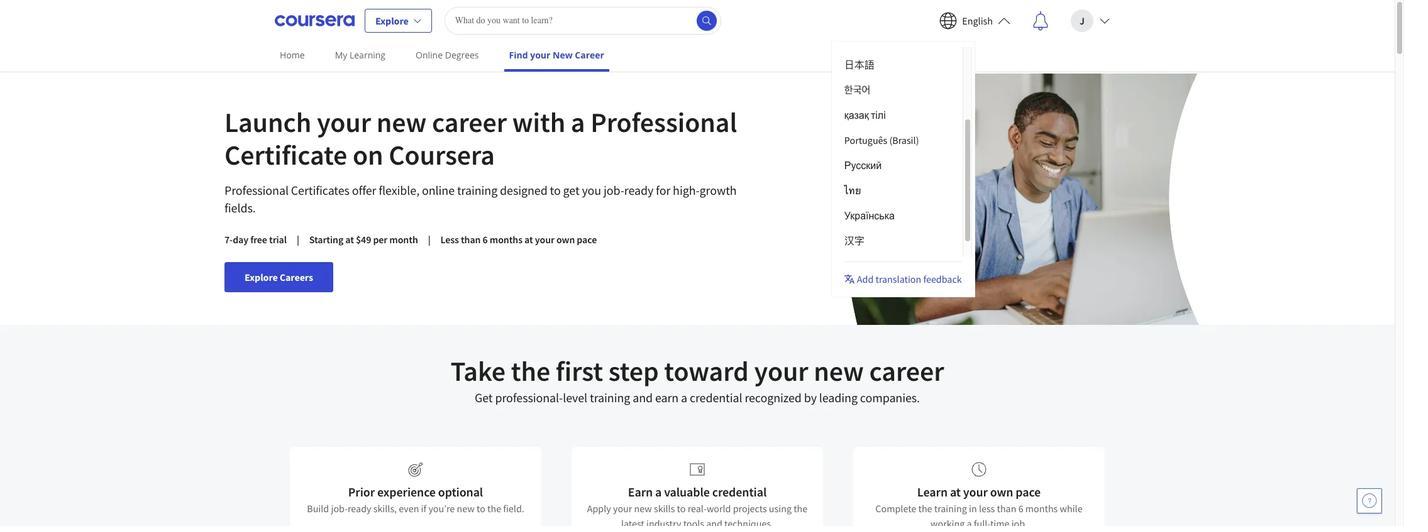 Task type: locate. For each thing, give the bounding box(es) containing it.
1 vertical spatial credential
[[712, 484, 767, 500]]

learn
[[918, 484, 948, 500]]

fields.
[[225, 200, 256, 216]]

learn at your own pace complete the training in less than 6 months while working a full-time job.
[[876, 484, 1083, 526]]

1 vertical spatial pace
[[1016, 484, 1041, 500]]

earn
[[628, 484, 653, 500]]

job- right you
[[604, 182, 624, 198]]

valuable
[[664, 484, 710, 500]]

1 vertical spatial own
[[990, 484, 1014, 500]]

0 vertical spatial ready
[[624, 182, 654, 198]]

a right with
[[571, 105, 585, 140]]

get
[[475, 390, 493, 406]]

0 vertical spatial career
[[432, 105, 507, 140]]

you're
[[429, 503, 455, 515]]

online
[[422, 182, 455, 198]]

if
[[421, 503, 427, 515]]

the
[[511, 354, 550, 389], [487, 503, 501, 515], [794, 503, 808, 515], [919, 503, 932, 515]]

1 vertical spatial ready
[[348, 503, 371, 515]]

0 horizontal spatial job-
[[331, 503, 348, 515]]

training inside take the first step toward your new career get professional-level training and earn a credential recognized by leading companies.
[[590, 390, 630, 406]]

than
[[461, 233, 481, 246], [997, 503, 1017, 515]]

own up less
[[990, 484, 1014, 500]]

a right earn
[[681, 390, 687, 406]]

training up working
[[934, 503, 967, 515]]

on
[[353, 138, 383, 172]]

0 horizontal spatial professional
[[225, 182, 289, 198]]

to down optional
[[477, 503, 485, 515]]

1 horizontal spatial professional
[[591, 105, 737, 140]]

a inside learn at your own pace complete the training in less than 6 months while working a full-time job.
[[967, 518, 972, 526]]

pace up job.
[[1016, 484, 1041, 500]]

new inside earn a valuable credential apply your new skills to real-world projects using the latest industry tools and techniques.
[[634, 503, 652, 515]]

find your new career link
[[504, 41, 609, 72]]

months down professional certificates offer flexible, online training designed to get you job-ready for high-growth fields.
[[490, 233, 523, 246]]

while
[[1060, 503, 1083, 515]]

professional inside launch your new career with a professional certificate on coursera
[[591, 105, 737, 140]]

6 up job.
[[1019, 503, 1024, 515]]

launch your new career with a professional certificate on coursera
[[225, 105, 737, 172]]

training inside learn at your own pace complete the training in less than 6 months while working a full-time job.
[[934, 503, 967, 515]]

growth
[[700, 182, 737, 198]]

1 horizontal spatial training
[[590, 390, 630, 406]]

explore for explore
[[376, 14, 409, 27]]

home link
[[275, 41, 310, 69]]

0 horizontal spatial training
[[457, 182, 498, 198]]

the left 'field.'
[[487, 503, 501, 515]]

None search field
[[445, 7, 721, 34]]

1 vertical spatial months
[[1026, 503, 1058, 515]]

career inside take the first step toward your new career get professional-level training and earn a credential recognized by leading companies.
[[870, 354, 944, 389]]

0 vertical spatial training
[[457, 182, 498, 198]]

1 vertical spatial and
[[706, 518, 723, 526]]

the inside learn at your own pace complete the training in less than 6 months while working a full-time job.
[[919, 503, 932, 515]]

in
[[969, 503, 977, 515]]

my learning link
[[330, 41, 391, 69]]

by
[[804, 390, 817, 406]]

free
[[250, 233, 267, 246]]

0 horizontal spatial career
[[432, 105, 507, 140]]

0 vertical spatial explore
[[376, 14, 409, 27]]

your inside learn at your own pace complete the training in less than 6 months while working a full-time job.
[[963, 484, 988, 500]]

1 vertical spatial training
[[590, 390, 630, 406]]

0 vertical spatial 6
[[483, 233, 488, 246]]

1 vertical spatial professional
[[225, 182, 289, 198]]

optional
[[438, 484, 483, 500]]

bahasa
[[845, 33, 875, 46]]

What do you want to learn? text field
[[445, 7, 721, 34]]

months up job.
[[1026, 503, 1058, 515]]

coursera image
[[275, 10, 355, 31]]

offer
[[352, 182, 376, 198]]

help center image
[[1362, 494, 1377, 509]]

bahasa indonesia button
[[835, 27, 963, 52]]

pace down you
[[577, 233, 597, 246]]

русский
[[845, 159, 882, 171]]

my learning
[[335, 49, 386, 61]]

2 vertical spatial training
[[934, 503, 967, 515]]

1 vertical spatial explore
[[245, 271, 278, 284]]

0 horizontal spatial to
[[477, 503, 485, 515]]

professional certificates offer flexible, online training designed to get you job-ready for high-growth fields.
[[225, 182, 737, 216]]

new inside take the first step toward your new career get professional-level training and earn a credential recognized by leading companies.
[[814, 354, 864, 389]]

step
[[609, 354, 659, 389]]

explore up learning
[[376, 14, 409, 27]]

own down 'get'
[[557, 233, 575, 246]]

0 vertical spatial pace
[[577, 233, 597, 246]]

the right the using
[[794, 503, 808, 515]]

0 vertical spatial job-
[[604, 182, 624, 198]]

a left full-
[[967, 518, 972, 526]]

to left 'get'
[[550, 182, 561, 198]]

1 horizontal spatial to
[[550, 182, 561, 198]]

explore left careers
[[245, 271, 278, 284]]

0 horizontal spatial than
[[461, 233, 481, 246]]

ไทย
[[845, 184, 861, 197]]

at right learn
[[950, 484, 961, 500]]

credential down toward
[[690, 390, 743, 406]]

6 inside learn at your own pace complete the training in less than 6 months while working a full-time job.
[[1019, 503, 1024, 515]]

time
[[991, 518, 1010, 526]]

earn a valuable credential apply your new skills to real-world projects using the latest industry tools and techniques.
[[587, 484, 808, 526]]

українська
[[845, 209, 895, 222]]

job- inside professional certificates offer flexible, online training designed to get you job-ready for high-growth fields.
[[604, 182, 624, 198]]

than down professional certificates offer flexible, online training designed to get you job-ready for high-growth fields.
[[461, 233, 481, 246]]

0 horizontal spatial ready
[[348, 503, 371, 515]]

add
[[857, 273, 874, 286]]

per
[[373, 233, 388, 246]]

a
[[571, 105, 585, 140], [681, 390, 687, 406], [655, 484, 662, 500], [967, 518, 972, 526]]

to left real-
[[677, 503, 686, 515]]

at
[[345, 233, 354, 246], [525, 233, 533, 246], [950, 484, 961, 500]]

0 horizontal spatial months
[[490, 233, 523, 246]]

1 horizontal spatial months
[[1026, 503, 1058, 515]]

credential up projects at the bottom of page
[[712, 484, 767, 500]]

汉字
[[845, 234, 865, 247]]

2 horizontal spatial to
[[677, 503, 686, 515]]

1 horizontal spatial own
[[990, 484, 1014, 500]]

1 vertical spatial career
[[870, 354, 944, 389]]

to
[[550, 182, 561, 198], [477, 503, 485, 515], [677, 503, 686, 515]]

1 horizontal spatial career
[[870, 354, 944, 389]]

certificate
[[225, 138, 347, 172]]

new
[[377, 105, 427, 140], [814, 354, 864, 389], [457, 503, 475, 515], [634, 503, 652, 515]]

1 vertical spatial than
[[997, 503, 1017, 515]]

explore inside dropdown button
[[376, 14, 409, 27]]

ready
[[624, 182, 654, 198], [348, 503, 371, 515]]

credential inside earn a valuable credential apply your new skills to real-world projects using the latest industry tools and techniques.
[[712, 484, 767, 500]]

less
[[979, 503, 995, 515]]

1 horizontal spatial than
[[997, 503, 1017, 515]]

and
[[633, 390, 653, 406], [706, 518, 723, 526]]

the inside take the first step toward your new career get professional-level training and earn a credential recognized by leading companies.
[[511, 354, 550, 389]]

2 horizontal spatial training
[[934, 503, 967, 515]]

1 horizontal spatial and
[[706, 518, 723, 526]]

for
[[656, 182, 671, 198]]

prior experience optional build job-ready skills, even if you're new to the field.
[[307, 484, 524, 515]]

online degrees
[[416, 49, 479, 61]]

new inside launch your new career with a professional certificate on coursera
[[377, 105, 427, 140]]

level
[[563, 390, 588, 406]]

add translation feedback button
[[840, 267, 967, 292]]

full-
[[974, 518, 991, 526]]

translation
[[876, 273, 922, 286]]

and down world
[[706, 518, 723, 526]]

1 horizontal spatial job-
[[604, 182, 624, 198]]

0 vertical spatial and
[[633, 390, 653, 406]]

take the first step toward your new career get professional-level training and earn a credential recognized by leading companies.
[[451, 354, 944, 406]]

1 horizontal spatial ready
[[624, 182, 654, 198]]

than up time at the bottom of page
[[997, 503, 1017, 515]]

using
[[769, 503, 792, 515]]

0 horizontal spatial and
[[633, 390, 653, 406]]

toward
[[664, 354, 749, 389]]

6 down professional certificates offer flexible, online training designed to get you job-ready for high-growth fields.
[[483, 233, 488, 246]]

ready left for at the top
[[624, 182, 654, 198]]

at down designed
[[525, 233, 533, 246]]

0 horizontal spatial 6
[[483, 233, 488, 246]]

1 horizontal spatial explore
[[376, 14, 409, 27]]

training right level
[[590, 390, 630, 406]]

experience
[[377, 484, 436, 500]]

credential inside take the first step toward your new career get professional-level training and earn a credential recognized by leading companies.
[[690, 390, 743, 406]]

at inside learn at your own pace complete the training in less than 6 months while working a full-time job.
[[950, 484, 961, 500]]

own
[[557, 233, 575, 246], [990, 484, 1014, 500]]

and left earn
[[633, 390, 653, 406]]

earn
[[655, 390, 679, 406]]

training right online
[[457, 182, 498, 198]]

0 vertical spatial credential
[[690, 390, 743, 406]]

companies.
[[860, 390, 920, 406]]

português
[[845, 134, 888, 146]]

1 horizontal spatial pace
[[1016, 484, 1041, 500]]

7-day free trial | starting at $49 per month | less than 6 months at your own pace
[[225, 233, 597, 246]]

0 horizontal spatial explore
[[245, 271, 278, 284]]

job- right build
[[331, 503, 348, 515]]

certificates
[[291, 182, 350, 198]]

explore for explore careers
[[245, 271, 278, 284]]

0 vertical spatial professional
[[591, 105, 737, 140]]

1 horizontal spatial 6
[[1019, 503, 1024, 515]]

a up skills
[[655, 484, 662, 500]]

ready inside prior experience optional build job-ready skills, even if you're new to the field.
[[348, 503, 371, 515]]

2 horizontal spatial at
[[950, 484, 961, 500]]

professional
[[591, 105, 737, 140], [225, 182, 289, 198]]

my
[[335, 49, 347, 61]]

skills
[[654, 503, 675, 515]]

the down learn
[[919, 503, 932, 515]]

field.
[[503, 503, 524, 515]]

ready down prior
[[348, 503, 371, 515]]

the up professional-
[[511, 354, 550, 389]]

0 horizontal spatial own
[[557, 233, 575, 246]]

(brasil)
[[890, 134, 919, 146]]

at left $49
[[345, 233, 354, 246]]

1 vertical spatial 6
[[1019, 503, 1024, 515]]

professional-
[[495, 390, 563, 406]]

pace
[[577, 233, 597, 246], [1016, 484, 1041, 500]]

1 vertical spatial job-
[[331, 503, 348, 515]]

қазақ тілі
[[845, 108, 886, 121]]



Task type: describe. For each thing, give the bounding box(es) containing it.
$49
[[356, 233, 371, 246]]

job.
[[1012, 518, 1028, 526]]

even
[[399, 503, 419, 515]]

with
[[512, 105, 566, 140]]

português (brasil) button
[[835, 127, 963, 153]]

0 vertical spatial than
[[461, 233, 481, 246]]

українська button
[[835, 203, 963, 228]]

you
[[582, 182, 601, 198]]

русский button
[[835, 153, 963, 178]]

indonesia
[[877, 33, 919, 46]]

designed
[[500, 182, 548, 198]]

português (brasil)
[[845, 134, 919, 146]]

a inside launch your new career with a professional certificate on coursera
[[571, 105, 585, 140]]

pace inside learn at your own pace complete the training in less than 6 months while working a full-time job.
[[1016, 484, 1041, 500]]

a inside take the first step toward your new career get professional-level training and earn a credential recognized by leading companies.
[[681, 390, 687, 406]]

take
[[451, 354, 506, 389]]

prior
[[348, 484, 375, 500]]

feedback
[[924, 273, 962, 286]]

training inside professional certificates offer flexible, online training designed to get you job-ready for high-growth fields.
[[457, 182, 498, 198]]

тілі
[[871, 108, 886, 121]]

own inside learn at your own pace complete the training in less than 6 months while working a full-time job.
[[990, 484, 1014, 500]]

online
[[416, 49, 443, 61]]

skills,
[[373, 503, 397, 515]]

a inside earn a valuable credential apply your new skills to real-world projects using the latest industry tools and techniques.
[[655, 484, 662, 500]]

explore careers
[[245, 271, 313, 284]]

ไทย button
[[835, 178, 963, 203]]

apply
[[587, 503, 611, 515]]

english button
[[930, 0, 1021, 41]]

english menu
[[835, 27, 972, 278]]

to inside earn a valuable credential apply your new skills to real-world projects using the latest industry tools and techniques.
[[677, 503, 686, 515]]

explore button
[[365, 8, 432, 32]]

month | less
[[390, 233, 459, 246]]

日本語 button
[[835, 52, 963, 77]]

7-
[[225, 233, 233, 246]]

launch
[[225, 105, 311, 140]]

working
[[931, 518, 965, 526]]

new inside prior experience optional build job-ready skills, even if you're new to the field.
[[457, 503, 475, 515]]

0 horizontal spatial pace
[[577, 233, 597, 246]]

home
[[280, 49, 305, 61]]

real-
[[688, 503, 707, 515]]

your inside launch your new career with a professional certificate on coursera
[[317, 105, 371, 140]]

your inside earn a valuable credential apply your new skills to real-world projects using the latest industry tools and techniques.
[[613, 503, 632, 515]]

日本語
[[845, 58, 875, 71]]

and inside take the first step toward your new career get professional-level training and earn a credential recognized by leading companies.
[[633, 390, 653, 406]]

қазақ тілі button
[[835, 102, 963, 127]]

explore careers link
[[225, 262, 333, 292]]

industry
[[647, 518, 681, 526]]

professional inside professional certificates offer flexible, online training designed to get you job-ready for high-growth fields.
[[225, 182, 289, 198]]

한국어 button
[[835, 77, 963, 102]]

tools
[[683, 518, 704, 526]]

한국어
[[845, 83, 871, 96]]

english
[[963, 14, 993, 27]]

to inside prior experience optional build job-ready skills, even if you're new to the field.
[[477, 503, 485, 515]]

the inside earn a valuable credential apply your new skills to real-world projects using the latest industry tools and techniques.
[[794, 503, 808, 515]]

bahasa indonesia
[[845, 33, 919, 46]]

first
[[556, 354, 603, 389]]

ready inside professional certificates offer flexible, online training designed to get you job-ready for high-growth fields.
[[624, 182, 654, 198]]

months inside learn at your own pace complete the training in less than 6 months while working a full-time job.
[[1026, 503, 1058, 515]]

career inside launch your new career with a professional certificate on coursera
[[432, 105, 507, 140]]

0 horizontal spatial at
[[345, 233, 354, 246]]

0 vertical spatial own
[[557, 233, 575, 246]]

build
[[307, 503, 329, 515]]

flexible,
[[379, 182, 420, 198]]

career
[[575, 49, 604, 61]]

the inside prior experience optional build job-ready skills, even if you're new to the field.
[[487, 503, 501, 515]]

汉字 button
[[835, 228, 963, 253]]

complete
[[876, 503, 917, 515]]

j
[[1080, 14, 1085, 27]]

learning
[[350, 49, 386, 61]]

than inside learn at your own pace complete the training in less than 6 months while working a full-time job.
[[997, 503, 1017, 515]]

day
[[233, 233, 248, 246]]

1 horizontal spatial at
[[525, 233, 533, 246]]

trial | starting
[[269, 233, 344, 246]]

and inside earn a valuable credential apply your new skills to real-world projects using the latest industry tools and techniques.
[[706, 518, 723, 526]]

to inside professional certificates offer flexible, online training designed to get you job-ready for high-growth fields.
[[550, 182, 561, 198]]

latest
[[621, 518, 645, 526]]

high-
[[673, 182, 700, 198]]

0 vertical spatial months
[[490, 233, 523, 246]]

degrees
[[445, 49, 479, 61]]

your inside take the first step toward your new career get professional-level training and earn a credential recognized by leading companies.
[[754, 354, 809, 389]]

қазақ
[[845, 108, 869, 121]]

careers
[[280, 271, 313, 284]]

world
[[707, 503, 731, 515]]

add translation feedback
[[857, 273, 962, 286]]

coursera
[[389, 138, 495, 172]]

new
[[553, 49, 573, 61]]

job- inside prior experience optional build job-ready skills, even if you're new to the field.
[[331, 503, 348, 515]]

find your new career
[[509, 49, 604, 61]]

leading
[[819, 390, 858, 406]]

j button
[[1061, 0, 1120, 41]]



Task type: vqa. For each thing, say whether or not it's contained in the screenshot.
get started link at bottom right
no



